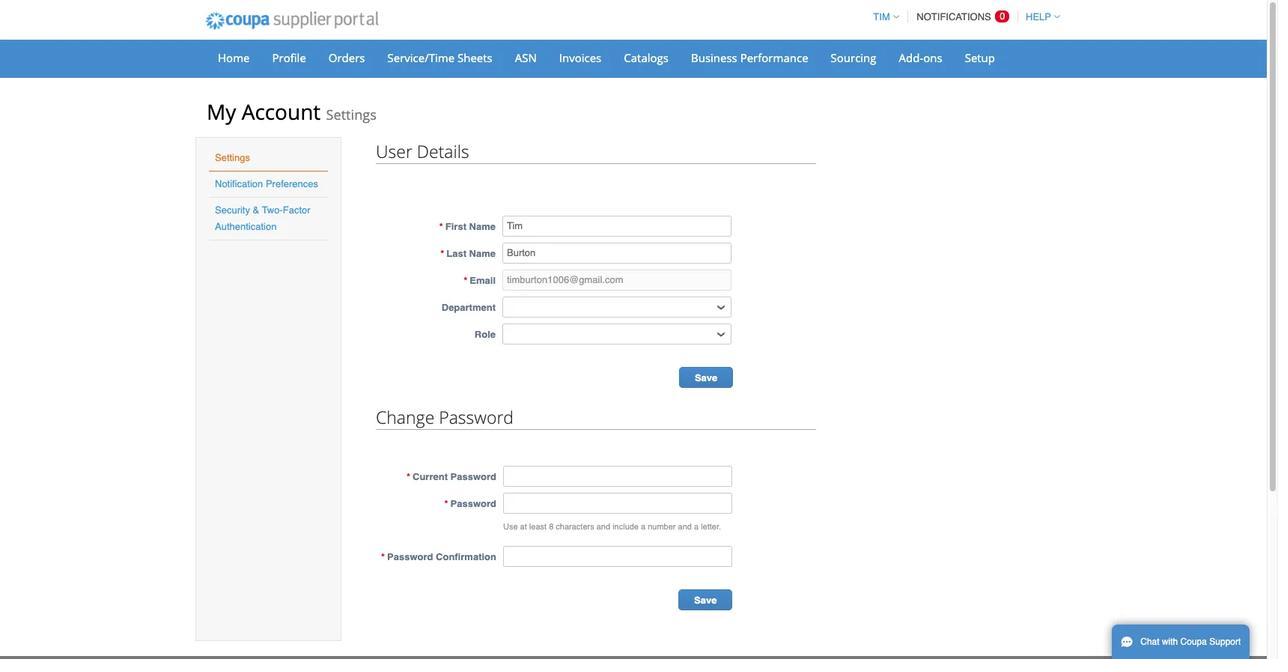 Task type: describe. For each thing, give the bounding box(es) containing it.
factor
[[283, 205, 311, 216]]

* password confirmation
[[381, 551, 497, 563]]

sourcing
[[831, 50, 877, 65]]

my
[[207, 97, 236, 126]]

* for * email
[[464, 275, 468, 286]]

password for * password
[[451, 498, 497, 509]]

user details
[[376, 139, 469, 163]]

* for * current password
[[407, 471, 411, 482]]

password for * password confirmation
[[387, 551, 433, 563]]

* last name
[[441, 248, 496, 259]]

* current password
[[407, 471, 497, 482]]

security
[[215, 205, 250, 216]]

help link
[[1020, 11, 1061, 22]]

* password
[[445, 498, 497, 509]]

settings link
[[215, 152, 250, 163]]

notifications 0
[[917, 10, 1006, 22]]

setup link
[[956, 46, 1005, 69]]

add-
[[899, 50, 924, 65]]

* for * last name
[[441, 248, 444, 259]]

catalogs
[[624, 50, 669, 65]]

include
[[613, 522, 639, 532]]

notification preferences link
[[215, 178, 318, 190]]

1 vertical spatial settings
[[215, 152, 250, 163]]

notifications
[[917, 11, 992, 22]]

8
[[549, 522, 554, 532]]

1 a from the left
[[641, 522, 646, 532]]

two-
[[262, 205, 283, 216]]

account
[[242, 97, 321, 126]]

chat
[[1141, 637, 1160, 647]]

use
[[503, 522, 518, 532]]

authentication
[[215, 221, 277, 232]]

business
[[691, 50, 738, 65]]

change
[[376, 405, 435, 429]]

add-ons link
[[890, 46, 953, 69]]

performance
[[741, 50, 809, 65]]

sheets
[[458, 50, 493, 65]]

coupa supplier portal image
[[196, 2, 389, 40]]

* for * password
[[445, 498, 448, 509]]

security & two-factor authentication
[[215, 205, 311, 232]]

invoices link
[[550, 46, 612, 69]]

coupa
[[1181, 637, 1208, 647]]

notification preferences
[[215, 178, 318, 190]]

settings inside my account settings
[[326, 106, 377, 124]]

use at least 8 characters and include a number and a letter.
[[503, 522, 721, 532]]

details
[[417, 139, 469, 163]]

* first name
[[440, 221, 496, 232]]

service/time sheets link
[[378, 46, 502, 69]]

sourcing link
[[821, 46, 887, 69]]

* for * password confirmation
[[381, 551, 385, 563]]

asn link
[[505, 46, 547, 69]]

home link
[[208, 46, 260, 69]]

2 a from the left
[[694, 522, 699, 532]]

business performance link
[[682, 46, 818, 69]]



Task type: locate. For each thing, give the bounding box(es) containing it.
0 vertical spatial save button
[[679, 367, 734, 388]]

password up * current password at the left of page
[[439, 405, 514, 429]]

department
[[442, 302, 496, 313]]

email
[[470, 275, 496, 286]]

1 vertical spatial name
[[469, 248, 496, 259]]

help
[[1026, 11, 1052, 22]]

navigation containing notifications 0
[[867, 2, 1061, 31]]

0 vertical spatial settings
[[326, 106, 377, 124]]

1 save button from the top
[[679, 367, 734, 388]]

my account settings
[[207, 97, 377, 126]]

add-ons
[[899, 50, 943, 65]]

password left confirmation
[[387, 551, 433, 563]]

1 horizontal spatial settings
[[326, 106, 377, 124]]

tim
[[874, 11, 891, 22]]

security & two-factor authentication link
[[215, 205, 311, 232]]

characters
[[556, 522, 595, 532]]

name
[[469, 221, 496, 232], [469, 248, 496, 259]]

name for * last name
[[469, 248, 496, 259]]

ons
[[924, 50, 943, 65]]

0 horizontal spatial settings
[[215, 152, 250, 163]]

&
[[253, 205, 259, 216]]

a right include
[[641, 522, 646, 532]]

2 save from the top
[[695, 595, 717, 606]]

catalogs link
[[615, 46, 679, 69]]

None password field
[[503, 466, 733, 487], [503, 493, 733, 514], [503, 546, 733, 567], [503, 466, 733, 487], [503, 493, 733, 514], [503, 546, 733, 567]]

None text field
[[503, 243, 732, 264], [503, 270, 732, 291], [503, 243, 732, 264], [503, 270, 732, 291]]

0 vertical spatial save
[[695, 372, 718, 384]]

* email
[[464, 275, 496, 286]]

0 horizontal spatial and
[[597, 522, 611, 532]]

orders link
[[319, 46, 375, 69]]

chat with coupa support
[[1141, 637, 1242, 647]]

number
[[648, 522, 676, 532]]

a left letter.
[[694, 522, 699, 532]]

*
[[440, 221, 443, 232], [441, 248, 444, 259], [464, 275, 468, 286], [407, 471, 411, 482], [445, 498, 448, 509], [381, 551, 385, 563]]

0 vertical spatial name
[[469, 221, 496, 232]]

1 vertical spatial save
[[695, 595, 717, 606]]

at
[[520, 522, 527, 532]]

name right the "first"
[[469, 221, 496, 232]]

1 save from the top
[[695, 372, 718, 384]]

1 vertical spatial save button
[[679, 590, 733, 611]]

None text field
[[503, 216, 732, 237]]

password up the * password
[[451, 471, 497, 482]]

password down * current password at the left of page
[[451, 498, 497, 509]]

1 horizontal spatial and
[[678, 522, 692, 532]]

and
[[597, 522, 611, 532], [678, 522, 692, 532]]

2 name from the top
[[469, 248, 496, 259]]

2 save button from the top
[[679, 590, 733, 611]]

and left include
[[597, 522, 611, 532]]

and right number at the right bottom of the page
[[678, 522, 692, 532]]

settings up notification
[[215, 152, 250, 163]]

tim link
[[867, 11, 900, 22]]

service/time
[[388, 50, 455, 65]]

preferences
[[266, 178, 318, 190]]

home
[[218, 50, 250, 65]]

notification
[[215, 178, 263, 190]]

business performance
[[691, 50, 809, 65]]

support
[[1210, 637, 1242, 647]]

least
[[530, 522, 547, 532]]

profile link
[[263, 46, 316, 69]]

* for * first name
[[440, 221, 443, 232]]

chat with coupa support button
[[1112, 625, 1251, 659]]

current
[[413, 471, 448, 482]]

save
[[695, 372, 718, 384], [695, 595, 717, 606]]

1 name from the top
[[469, 221, 496, 232]]

letter.
[[701, 522, 721, 532]]

1 and from the left
[[597, 522, 611, 532]]

invoices
[[559, 50, 602, 65]]

save button
[[679, 367, 734, 388], [679, 590, 733, 611]]

name right last
[[469, 248, 496, 259]]

0
[[1000, 10, 1006, 22]]

2 and from the left
[[678, 522, 692, 532]]

last
[[447, 248, 467, 259]]

asn
[[515, 50, 537, 65]]

0 horizontal spatial a
[[641, 522, 646, 532]]

password
[[439, 405, 514, 429], [451, 471, 497, 482], [451, 498, 497, 509], [387, 551, 433, 563]]

navigation
[[867, 2, 1061, 31]]

name for * first name
[[469, 221, 496, 232]]

password for change password
[[439, 405, 514, 429]]

settings up user
[[326, 106, 377, 124]]

profile
[[272, 50, 306, 65]]

user
[[376, 139, 413, 163]]

service/time sheets
[[388, 50, 493, 65]]

confirmation
[[436, 551, 497, 563]]

settings
[[326, 106, 377, 124], [215, 152, 250, 163]]

orders
[[329, 50, 365, 65]]

setup
[[965, 50, 996, 65]]

first
[[446, 221, 467, 232]]

a
[[641, 522, 646, 532], [694, 522, 699, 532]]

with
[[1163, 637, 1179, 647]]

change password
[[376, 405, 514, 429]]

1 horizontal spatial a
[[694, 522, 699, 532]]

role
[[475, 329, 496, 340]]



Task type: vqa. For each thing, say whether or not it's contained in the screenshot.
Service/Time Sheets LINK
yes



